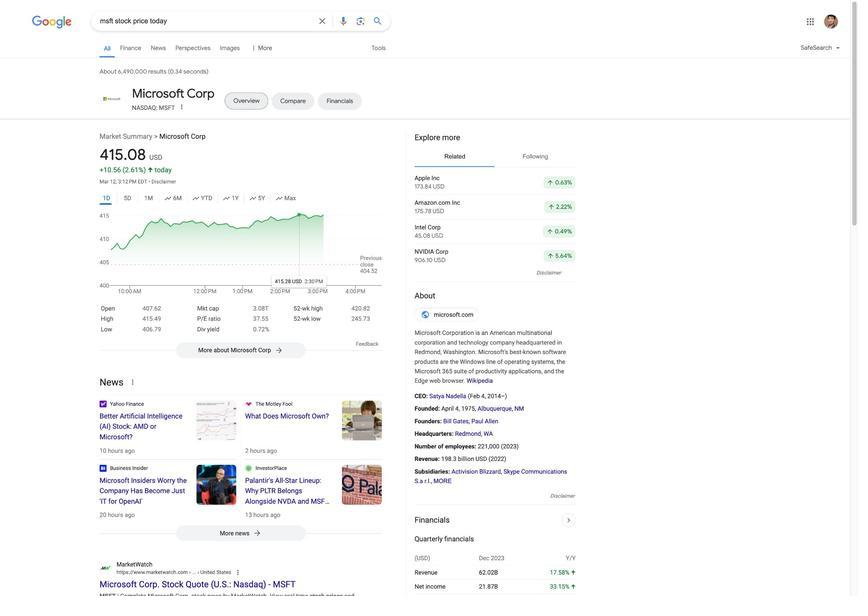 Task type: vqa. For each thing, say whether or not it's contained in the screenshot.
108's hr
no



Task type: locate. For each thing, give the bounding box(es) containing it.
google image
[[32, 16, 72, 29]]

search by image image
[[356, 16, 366, 26]]

tab list
[[100, 86, 576, 112]]

None text field
[[117, 569, 231, 577]]

heading
[[132, 86, 215, 102], [415, 132, 576, 143], [415, 291, 576, 301], [100, 411, 188, 442], [245, 411, 334, 422], [100, 476, 188, 507], [245, 476, 334, 507]]

navigation
[[0, 38, 851, 63]]

group
[[100, 192, 382, 208]]

section
[[406, 130, 576, 597]]

1 year element
[[223, 194, 239, 203]]

up by 33.15% element
[[550, 584, 576, 591]]

more options image
[[178, 102, 186, 111], [178, 103, 185, 110]]

None text field
[[188, 570, 231, 576]]

up by 2.61% element
[[123, 166, 153, 174]]

None search field
[[0, 11, 391, 31]]

Search text field
[[100, 16, 312, 27]]

year to date element
[[193, 194, 213, 203]]

5 years element
[[250, 194, 265, 203]]

tab panel
[[415, 170, 576, 268]]



Task type: describe. For each thing, give the bounding box(es) containing it.
6 months element
[[165, 194, 182, 203]]

search by voice image
[[338, 16, 349, 26]]

up by 17.58% element
[[550, 569, 576, 576]]

thumbnail image for microsoft corp image
[[100, 92, 124, 106]]

about this result image
[[234, 568, 252, 578]]



